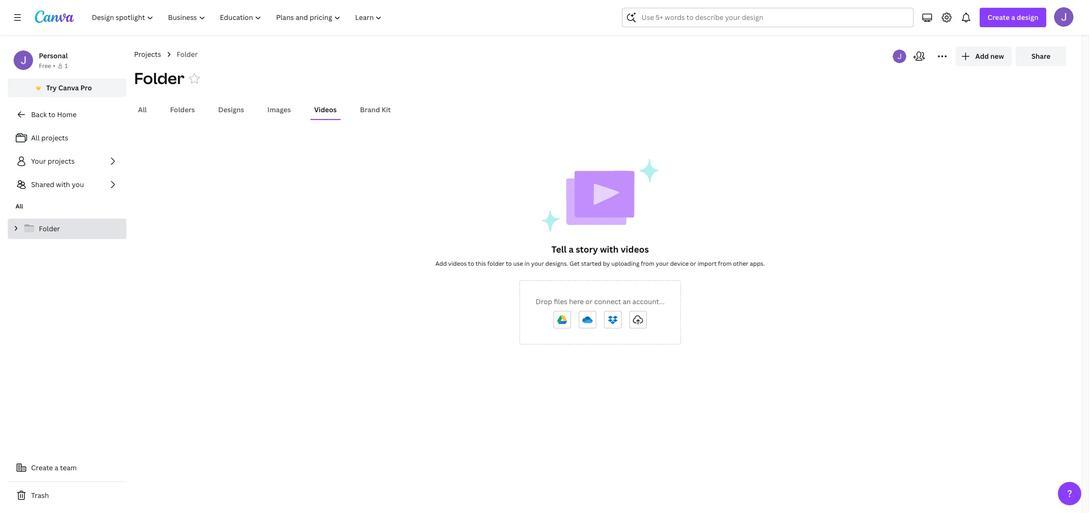 Task type: locate. For each thing, give the bounding box(es) containing it.
from left the other
[[718, 260, 732, 268]]

1 horizontal spatial a
[[569, 243, 574, 255]]

your left the device
[[656, 260, 669, 268]]

videos up uploading
[[621, 243, 649, 255]]

2 horizontal spatial all
[[138, 105, 147, 114]]

1 vertical spatial with
[[600, 243, 619, 255]]

import
[[698, 260, 717, 268]]

None search field
[[622, 8, 914, 27]]

in
[[525, 260, 530, 268]]

your
[[31, 156, 46, 166]]

free •
[[39, 62, 55, 70]]

folder link up folder button at top
[[177, 49, 198, 60]]

0 horizontal spatial folder link
[[8, 219, 126, 239]]

create left design
[[988, 13, 1010, 22]]

create inside dropdown button
[[988, 13, 1010, 22]]

projects inside all projects link
[[41, 133, 68, 142]]

started
[[581, 260, 602, 268]]

create
[[988, 13, 1010, 22], [31, 463, 53, 472]]

0 horizontal spatial to
[[48, 110, 55, 119]]

projects
[[41, 133, 68, 142], [48, 156, 75, 166]]

back to home link
[[8, 105, 126, 124]]

1 horizontal spatial videos
[[621, 243, 649, 255]]

1 vertical spatial add
[[435, 260, 447, 268]]

your projects link
[[8, 152, 126, 171]]

from
[[641, 260, 654, 268], [718, 260, 732, 268]]

videos left this
[[448, 260, 467, 268]]

images
[[267, 105, 291, 114]]

with up by
[[600, 243, 619, 255]]

personal
[[39, 51, 68, 60]]

0 horizontal spatial create
[[31, 463, 53, 472]]

new
[[990, 52, 1004, 61]]

add inside dropdown button
[[975, 52, 989, 61]]

try canva pro button
[[8, 79, 126, 97]]

a left team
[[55, 463, 58, 472]]

1 your from the left
[[531, 260, 544, 268]]

to left use
[[506, 260, 512, 268]]

0 vertical spatial create
[[988, 13, 1010, 22]]

1 vertical spatial or
[[585, 297, 593, 306]]

0 vertical spatial folder
[[177, 50, 198, 59]]

1 horizontal spatial to
[[468, 260, 474, 268]]

your
[[531, 260, 544, 268], [656, 260, 669, 268]]

list containing all projects
[[8, 128, 126, 194]]

your right in
[[531, 260, 544, 268]]

1 horizontal spatial with
[[600, 243, 619, 255]]

create a design button
[[980, 8, 1046, 27]]

2 horizontal spatial a
[[1011, 13, 1015, 22]]

a for team
[[55, 463, 58, 472]]

0 horizontal spatial all
[[16, 202, 23, 210]]

folder up folder button at top
[[177, 50, 198, 59]]

projects for all projects
[[41, 133, 68, 142]]

apps.
[[750, 260, 765, 268]]

folder down projects link
[[134, 68, 184, 88]]

uploading
[[611, 260, 639, 268]]

0 vertical spatial all
[[138, 105, 147, 114]]

all
[[138, 105, 147, 114], [31, 133, 40, 142], [16, 202, 23, 210]]

1 vertical spatial videos
[[448, 260, 467, 268]]

1 horizontal spatial your
[[656, 260, 669, 268]]

folders button
[[166, 101, 199, 119]]

device
[[670, 260, 689, 268]]

an
[[623, 297, 631, 306]]

folder link
[[177, 49, 198, 60], [8, 219, 126, 239]]

add left this
[[435, 260, 447, 268]]

a left design
[[1011, 13, 1015, 22]]

Search search field
[[642, 8, 894, 27]]

0 vertical spatial with
[[56, 180, 70, 189]]

1 vertical spatial projects
[[48, 156, 75, 166]]

0 vertical spatial projects
[[41, 133, 68, 142]]

1 horizontal spatial create
[[988, 13, 1010, 22]]

designs.
[[545, 260, 568, 268]]

designs button
[[214, 101, 248, 119]]

projects inside the your projects link
[[48, 156, 75, 166]]

a inside dropdown button
[[1011, 13, 1015, 22]]

brand kit
[[360, 105, 391, 114]]

drop
[[536, 297, 552, 306]]

2 vertical spatial all
[[16, 202, 23, 210]]

0 horizontal spatial add
[[435, 260, 447, 268]]

projects link
[[134, 49, 161, 60]]

0 vertical spatial or
[[690, 260, 696, 268]]

brand
[[360, 105, 380, 114]]

1 horizontal spatial all
[[31, 133, 40, 142]]

folder down shared in the top left of the page
[[39, 224, 60, 233]]

account...
[[632, 297, 665, 306]]

0 horizontal spatial your
[[531, 260, 544, 268]]

or
[[690, 260, 696, 268], [585, 297, 593, 306]]

1 vertical spatial folder
[[134, 68, 184, 88]]

videos
[[314, 105, 337, 114]]

designs
[[218, 105, 244, 114]]

a
[[1011, 13, 1015, 22], [569, 243, 574, 255], [55, 463, 58, 472]]

projects right your
[[48, 156, 75, 166]]

1 horizontal spatial folder link
[[177, 49, 198, 60]]

all for 'all' button at the top left
[[138, 105, 147, 114]]

tell a story with videos add videos to this folder to use in your designs. get started by uploading from your device or import from other apps.
[[435, 243, 765, 268]]

1 horizontal spatial from
[[718, 260, 732, 268]]

1 horizontal spatial add
[[975, 52, 989, 61]]

0 vertical spatial folder link
[[177, 49, 198, 60]]

0 horizontal spatial videos
[[448, 260, 467, 268]]

back to home
[[31, 110, 77, 119]]

0 horizontal spatial a
[[55, 463, 58, 472]]

folder link down shared with you link
[[8, 219, 126, 239]]

create inside button
[[31, 463, 53, 472]]

with
[[56, 180, 70, 189], [600, 243, 619, 255]]

or right the device
[[690, 260, 696, 268]]

a for design
[[1011, 13, 1015, 22]]

list
[[8, 128, 126, 194]]

a inside button
[[55, 463, 58, 472]]

to left this
[[468, 260, 474, 268]]

1 vertical spatial all
[[31, 133, 40, 142]]

add left new
[[975, 52, 989, 61]]

1 horizontal spatial or
[[690, 260, 696, 268]]

create left team
[[31, 463, 53, 472]]

2 from from the left
[[718, 260, 732, 268]]

or right here
[[585, 297, 593, 306]]

from right uploading
[[641, 260, 654, 268]]

videos
[[621, 243, 649, 255], [448, 260, 467, 268]]

pro
[[80, 83, 92, 92]]

get
[[570, 260, 580, 268]]

1 vertical spatial create
[[31, 463, 53, 472]]

add new button
[[956, 47, 1012, 66]]

with left you on the left top of page
[[56, 180, 70, 189]]

to
[[48, 110, 55, 119], [468, 260, 474, 268], [506, 260, 512, 268]]

0 horizontal spatial from
[[641, 260, 654, 268]]

to right back on the left top
[[48, 110, 55, 119]]

2 vertical spatial a
[[55, 463, 58, 472]]

a inside tell a story with videos add videos to this folder to use in your designs. get started by uploading from your device or import from other apps.
[[569, 243, 574, 255]]

0 vertical spatial a
[[1011, 13, 1015, 22]]

free
[[39, 62, 51, 70]]

folder
[[177, 50, 198, 59], [134, 68, 184, 88], [39, 224, 60, 233]]

projects down back to home
[[41, 133, 68, 142]]

0 vertical spatial add
[[975, 52, 989, 61]]

connect
[[594, 297, 621, 306]]

files
[[554, 297, 567, 306]]

shared with you link
[[8, 175, 126, 194]]

create a design
[[988, 13, 1039, 22]]

add
[[975, 52, 989, 61], [435, 260, 447, 268]]

create for create a team
[[31, 463, 53, 472]]

try canva pro
[[46, 83, 92, 92]]

by
[[603, 260, 610, 268]]

jacob simon image
[[1054, 7, 1074, 27]]

top level navigation element
[[86, 8, 390, 27]]

1 vertical spatial a
[[569, 243, 574, 255]]

2 horizontal spatial to
[[506, 260, 512, 268]]

all inside button
[[138, 105, 147, 114]]

1 vertical spatial folder link
[[8, 219, 126, 239]]

0 vertical spatial videos
[[621, 243, 649, 255]]

a right tell
[[569, 243, 574, 255]]



Task type: vqa. For each thing, say whether or not it's contained in the screenshot.
cookie
no



Task type: describe. For each thing, give the bounding box(es) containing it.
story
[[576, 243, 598, 255]]

•
[[53, 62, 55, 70]]

0 horizontal spatial or
[[585, 297, 593, 306]]

you
[[72, 180, 84, 189]]

trash
[[31, 491, 49, 500]]

shared
[[31, 180, 54, 189]]

add inside tell a story with videos add videos to this folder to use in your designs. get started by uploading from your device or import from other apps.
[[435, 260, 447, 268]]

canva
[[58, 83, 79, 92]]

videos button
[[310, 101, 341, 119]]

all button
[[134, 101, 151, 119]]

share button
[[1016, 47, 1066, 66]]

this
[[476, 260, 486, 268]]

brand kit button
[[356, 101, 395, 119]]

a for story
[[569, 243, 574, 255]]

create for create a design
[[988, 13, 1010, 22]]

projects for your projects
[[48, 156, 75, 166]]

tell
[[552, 243, 567, 255]]

design
[[1017, 13, 1039, 22]]

or inside tell a story with videos add videos to this folder to use in your designs. get started by uploading from your device or import from other apps.
[[690, 260, 696, 268]]

2 your from the left
[[656, 260, 669, 268]]

other
[[733, 260, 748, 268]]

folders
[[170, 105, 195, 114]]

trash link
[[8, 486, 126, 505]]

kit
[[382, 105, 391, 114]]

drop files here or connect an account...
[[536, 297, 665, 306]]

1
[[65, 62, 68, 70]]

add new
[[975, 52, 1004, 61]]

2 vertical spatial folder
[[39, 224, 60, 233]]

1 from from the left
[[641, 260, 654, 268]]

folder button
[[134, 68, 184, 89]]

create a team button
[[8, 458, 126, 478]]

shared with you
[[31, 180, 84, 189]]

use
[[513, 260, 523, 268]]

here
[[569, 297, 584, 306]]

create a team
[[31, 463, 77, 472]]

folder
[[487, 260, 504, 268]]

images button
[[264, 101, 295, 119]]

0 horizontal spatial with
[[56, 180, 70, 189]]

home
[[57, 110, 77, 119]]

all projects link
[[8, 128, 126, 148]]

all for all projects
[[31, 133, 40, 142]]

back
[[31, 110, 47, 119]]

all projects
[[31, 133, 68, 142]]

projects
[[134, 50, 161, 59]]

your projects
[[31, 156, 75, 166]]

try
[[46, 83, 57, 92]]

with inside tell a story with videos add videos to this folder to use in your designs. get started by uploading from your device or import from other apps.
[[600, 243, 619, 255]]

team
[[60, 463, 77, 472]]

share
[[1031, 52, 1050, 61]]



